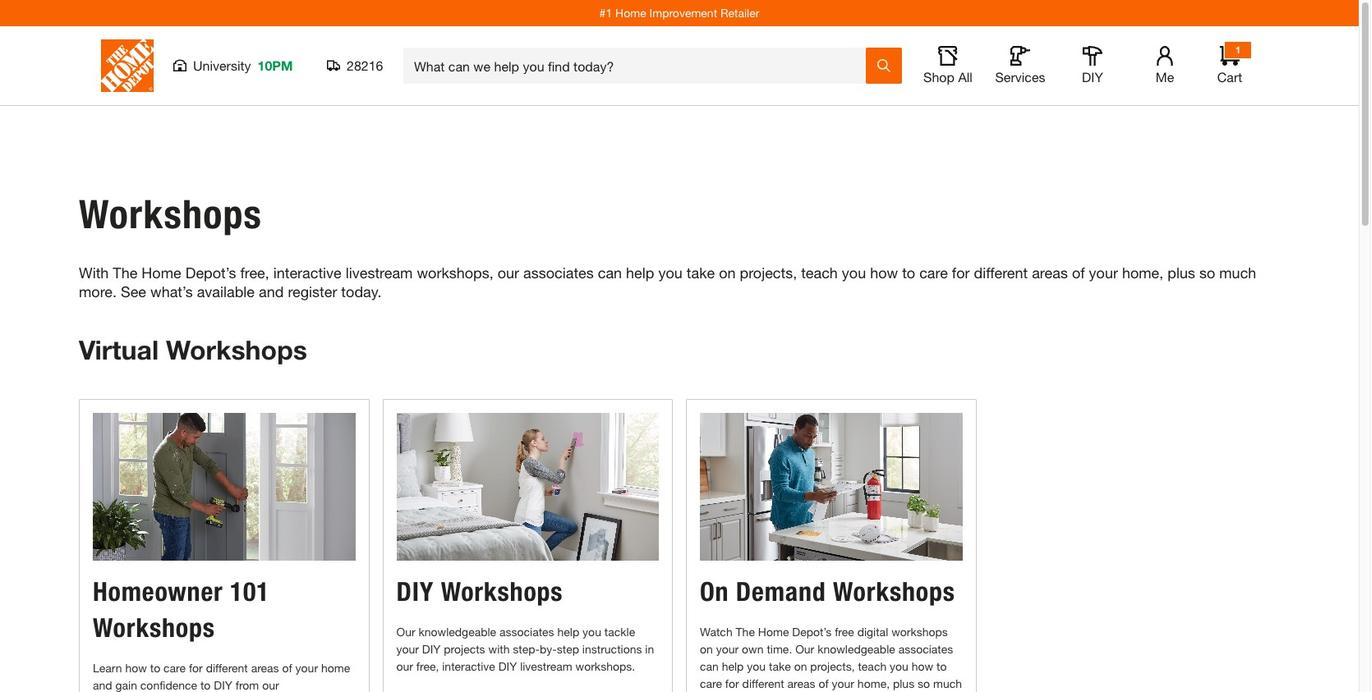 Task type: vqa. For each thing, say whether or not it's contained in the screenshot.
right projects,
yes



Task type: describe. For each thing, give the bounding box(es) containing it.
workshops up digital
[[833, 576, 956, 608]]

care inside watch the home depot's free digital workshops on your own time. our knowledgeable associates can help you take on projects, teach you how to care for different areas of your home, plus so m
[[700, 677, 722, 691]]

different inside watch the home depot's free digital workshops on your own time. our knowledgeable associates can help you take on projects, teach you how to care for different areas of your home, plus so m
[[743, 677, 785, 691]]

workshops.
[[576, 660, 635, 674]]

for inside watch the home depot's free digital workshops on your own time. our knowledgeable associates can help you take on projects, teach you how to care for different areas of your home, plus so m
[[726, 677, 739, 691]]

#1 home improvement retailer
[[600, 6, 760, 20]]

plus inside watch the home depot's free digital workshops on your own time. our knowledgeable associates can help you take on projects, teach you how to care for different areas of your home, plus so m
[[893, 677, 915, 691]]

of inside watch the home depot's free digital workshops on your own time. our knowledgeable associates can help you take on projects, teach you how to care for different areas of your home, plus so m
[[819, 677, 829, 691]]

knowledgeable inside watch the home depot's free digital workshops on your own time. our knowledgeable associates can help you take on projects, teach you how to care for different areas of your home, plus so m
[[818, 642, 896, 656]]

belleview venetian bronze single cylinder door handleset with cove door knob featuring smartkey security image
[[93, 413, 355, 561]]

you inside our knowledgeable associates help you tackle your diy projects with step-by-step instructions in our free, interactive diy livestream workshops.
[[583, 625, 602, 639]]

28216
[[347, 58, 383, 73]]

step-
[[513, 642, 540, 656]]

by-
[[540, 642, 557, 656]]

all
[[959, 69, 973, 85]]

diy workshops
[[397, 576, 563, 608]]

how inside with the home depot's free, interactive livestream workshops, our associates can help you take on projects, teach you how to care for different areas of your home, plus so much more. see what's available and register today.
[[871, 264, 898, 282]]

tackle
[[605, 625, 635, 639]]

how inside learn how to care for different areas of your home and gain confidence to diy from ou
[[125, 661, 147, 675]]

10pm
[[258, 58, 293, 73]]

knowledgeable inside our knowledgeable associates help you tackle your diy projects with step-by-step instructions in our free, interactive diy livestream workshops.
[[419, 625, 497, 639]]

to inside watch the home depot's free digital workshops on your own time. our knowledgeable associates can help you take on projects, teach you how to care for different areas of your home, plus so m
[[937, 660, 947, 674]]

more.
[[79, 282, 117, 300]]

much
[[1220, 264, 1257, 282]]

learn how to care for different areas of your home and gain confidence to diy from ou
[[93, 661, 350, 693]]

2 in. flex putty knife image
[[397, 413, 659, 561]]

diy inside button
[[1083, 69, 1104, 85]]

0 vertical spatial home
[[616, 6, 647, 20]]

kitchen fire extinguisher with easy mount bracket, 10 b:c, dry chemical, one-time use image
[[700, 413, 963, 561]]

homeowner
[[93, 576, 223, 608]]

plus inside with the home depot's free, interactive livestream workshops, our associates can help you take on projects, teach you how to care for different areas of your home, plus so much more. see what's available and register today.
[[1168, 264, 1196, 282]]

workshops,
[[417, 264, 494, 282]]

take inside watch the home depot's free digital workshops on your own time. our knowledgeable associates can help you take on projects, teach you how to care for different areas of your home, plus so m
[[769, 660, 791, 674]]

free, inside with the home depot's free, interactive livestream workshops, our associates can help you take on projects, teach you how to care for different areas of your home, plus so much more. see what's available and register today.
[[240, 264, 269, 282]]

your inside with the home depot's free, interactive livestream workshops, our associates can help you take on projects, teach you how to care for different areas of your home, plus so much more. see what's available and register today.
[[1089, 264, 1118, 282]]

home, inside watch the home depot's free digital workshops on your own time. our knowledgeable associates can help you take on projects, teach you how to care for different areas of your home, plus so m
[[858, 677, 890, 691]]

different inside with the home depot's free, interactive livestream workshops, our associates can help you take on projects, teach you how to care for different areas of your home, plus so much more. see what's available and register today.
[[974, 264, 1028, 282]]

watch the home depot's free digital workshops on your own time. our knowledgeable associates can help you take on projects, teach you how to care for different areas of your home, plus so m
[[700, 625, 962, 693]]

projects, inside watch the home depot's free digital workshops on your own time. our knowledgeable associates can help you take on projects, teach you how to care for different areas of your home, plus so m
[[811, 660, 855, 674]]

of inside learn how to care for different areas of your home and gain confidence to diy from ou
[[282, 661, 292, 675]]

areas inside with the home depot's free, interactive livestream workshops, our associates can help you take on projects, teach you how to care for different areas of your home, plus so much more. see what's available and register today.
[[1032, 264, 1068, 282]]

shop
[[924, 69, 955, 85]]

the home depot logo image
[[101, 39, 154, 92]]

register
[[288, 282, 337, 300]]

2 horizontal spatial on
[[794, 660, 807, 674]]

teach inside watch the home depot's free digital workshops on your own time. our knowledgeable associates can help you take on projects, teach you how to care for different areas of your home, plus so m
[[858, 660, 887, 674]]

free, inside our knowledgeable associates help you tackle your diy projects with step-by-step instructions in our free, interactive diy livestream workshops.
[[417, 660, 439, 674]]

your inside our knowledgeable associates help you tackle your diy projects with step-by-step instructions in our free, interactive diy livestream workshops.
[[397, 642, 419, 656]]

so inside watch the home depot's free digital workshops on your own time. our knowledgeable associates can help you take on projects, teach you how to care for different areas of your home, plus so m
[[918, 677, 930, 691]]

workshops up the with
[[441, 576, 563, 608]]

shop all button
[[922, 46, 975, 85]]

me button
[[1139, 46, 1192, 85]]

1
[[1236, 44, 1241, 56]]

university
[[193, 58, 251, 73]]

step
[[557, 642, 579, 656]]

help inside our knowledgeable associates help you tackle your diy projects with step-by-step instructions in our free, interactive diy livestream workshops.
[[558, 625, 580, 639]]

our inside our knowledgeable associates help you tackle your diy projects with step-by-step instructions in our free, interactive diy livestream workshops.
[[397, 625, 416, 639]]

own
[[742, 642, 764, 656]]

our inside our knowledgeable associates help you tackle your diy projects with step-by-step instructions in our free, interactive diy livestream workshops.
[[397, 660, 413, 674]]

on demand workshops
[[700, 576, 956, 608]]

services
[[996, 69, 1046, 85]]

improvement
[[650, 6, 718, 20]]

can inside watch the home depot's free digital workshops on your own time. our knowledgeable associates can help you take on projects, teach you how to care for different areas of your home, plus so m
[[700, 660, 719, 674]]

how inside watch the home depot's free digital workshops on your own time. our knowledgeable associates can help you take on projects, teach you how to care for different areas of your home, plus so m
[[912, 660, 934, 674]]

our inside watch the home depot's free digital workshops on your own time. our knowledgeable associates can help you take on projects, teach you how to care for different areas of your home, plus so m
[[796, 642, 815, 656]]

and inside learn how to care for different areas of your home and gain confidence to diy from ou
[[93, 679, 112, 693]]

101
[[230, 576, 270, 608]]

projects
[[444, 642, 485, 656]]

workshops
[[892, 625, 948, 639]]

#1
[[600, 6, 612, 20]]



Task type: locate. For each thing, give the bounding box(es) containing it.
1 vertical spatial help
[[558, 625, 580, 639]]

areas
[[1032, 264, 1068, 282], [251, 661, 279, 675], [788, 677, 816, 691]]

different
[[974, 264, 1028, 282], [206, 661, 248, 675], [743, 677, 785, 691]]

so left "much"
[[1200, 264, 1216, 282]]

the up see
[[113, 264, 138, 282]]

0 vertical spatial take
[[687, 264, 715, 282]]

home up "time."
[[758, 625, 789, 639]]

virtual
[[79, 335, 159, 366]]

2 vertical spatial care
[[700, 677, 722, 691]]

1 vertical spatial our
[[397, 660, 413, 674]]

you
[[659, 264, 683, 282], [842, 264, 866, 282], [583, 625, 602, 639], [747, 660, 766, 674], [890, 660, 909, 674]]

homeowner 101 workshops
[[93, 576, 270, 644]]

our inside with the home depot's free, interactive livestream workshops, our associates can help you take on projects, teach you how to care for different areas of your home, plus so much more. see what's available and register today.
[[498, 264, 520, 282]]

0 horizontal spatial livestream
[[346, 264, 413, 282]]

0 horizontal spatial home
[[142, 264, 181, 282]]

depot's inside watch the home depot's free digital workshops on your own time. our knowledgeable associates can help you take on projects, teach you how to care for different areas of your home, plus so m
[[793, 625, 832, 639]]

cart 1
[[1218, 44, 1243, 85]]

1 vertical spatial depot's
[[793, 625, 832, 639]]

0 horizontal spatial different
[[206, 661, 248, 675]]

livestream down by-
[[520, 660, 573, 674]]

0 horizontal spatial interactive
[[273, 264, 342, 282]]

0 vertical spatial livestream
[[346, 264, 413, 282]]

1 vertical spatial livestream
[[520, 660, 573, 674]]

retailer
[[721, 6, 760, 20]]

interactive
[[273, 264, 342, 282], [442, 660, 495, 674]]

0 horizontal spatial for
[[189, 661, 203, 675]]

with
[[79, 264, 109, 282]]

0 horizontal spatial of
[[282, 661, 292, 675]]

on inside with the home depot's free, interactive livestream workshops, our associates can help you take on projects, teach you how to care for different areas of your home, plus so much more. see what's available and register today.
[[719, 264, 736, 282]]

on
[[719, 264, 736, 282], [700, 642, 713, 656], [794, 660, 807, 674]]

associates
[[524, 264, 594, 282], [500, 625, 554, 639], [899, 642, 954, 656]]

and left register
[[259, 282, 284, 300]]

depot's up 'available'
[[186, 264, 236, 282]]

workshops inside the homeowner 101 workshops
[[93, 612, 215, 644]]

see
[[121, 282, 146, 300]]

care inside learn how to care for different areas of your home and gain confidence to diy from ou
[[164, 661, 186, 675]]

on
[[700, 576, 729, 608]]

2 horizontal spatial home
[[758, 625, 789, 639]]

1 vertical spatial the
[[736, 625, 755, 639]]

care
[[920, 264, 948, 282], [164, 661, 186, 675], [700, 677, 722, 691]]

0 vertical spatial teach
[[801, 264, 838, 282]]

livestream inside with the home depot's free, interactive livestream workshops, our associates can help you take on projects, teach you how to care for different areas of your home, plus so much more. see what's available and register today.
[[346, 264, 413, 282]]

interactive inside our knowledgeable associates help you tackle your diy projects with step-by-step instructions in our free, interactive diy livestream workshops.
[[442, 660, 495, 674]]

the for watch
[[736, 625, 755, 639]]

interactive down projects
[[442, 660, 495, 674]]

depot's for free
[[793, 625, 832, 639]]

0 horizontal spatial the
[[113, 264, 138, 282]]

depot's left free
[[793, 625, 832, 639]]

1 horizontal spatial livestream
[[520, 660, 573, 674]]

so inside with the home depot's free, interactive livestream workshops, our associates can help you take on projects, teach you how to care for different areas of your home, plus so much more. see what's available and register today.
[[1200, 264, 1216, 282]]

1 horizontal spatial help
[[626, 264, 655, 282]]

0 vertical spatial help
[[626, 264, 655, 282]]

0 vertical spatial free,
[[240, 264, 269, 282]]

0 vertical spatial care
[[920, 264, 948, 282]]

1 horizontal spatial how
[[871, 264, 898, 282]]

how
[[871, 264, 898, 282], [912, 660, 934, 674], [125, 661, 147, 675]]

confidence
[[140, 679, 197, 693]]

1 vertical spatial of
[[282, 661, 292, 675]]

take
[[687, 264, 715, 282], [769, 660, 791, 674]]

0 horizontal spatial help
[[558, 625, 580, 639]]

2 vertical spatial for
[[726, 677, 739, 691]]

What can we help you find today? search field
[[414, 48, 865, 83]]

interactive inside with the home depot's free, interactive livestream workshops, our associates can help you take on projects, teach you how to care for different areas of your home, plus so much more. see what's available and register today.
[[273, 264, 342, 282]]

university 10pm
[[193, 58, 293, 73]]

1 horizontal spatial plus
[[1168, 264, 1196, 282]]

help inside with the home depot's free, interactive livestream workshops, our associates can help you take on projects, teach you how to care for different areas of your home, plus so much more. see what's available and register today.
[[626, 264, 655, 282]]

take inside with the home depot's free, interactive livestream workshops, our associates can help you take on projects, teach you how to care for different areas of your home, plus so much more. see what's available and register today.
[[687, 264, 715, 282]]

depot's
[[186, 264, 236, 282], [793, 625, 832, 639]]

28216 button
[[327, 58, 384, 74]]

0 horizontal spatial areas
[[251, 661, 279, 675]]

interactive up register
[[273, 264, 342, 282]]

0 horizontal spatial free,
[[240, 264, 269, 282]]

home for on
[[758, 625, 789, 639]]

digital
[[858, 625, 889, 639]]

virtual workshops
[[79, 335, 307, 366]]

1 horizontal spatial the
[[736, 625, 755, 639]]

can
[[598, 264, 622, 282], [700, 660, 719, 674]]

2 horizontal spatial help
[[722, 660, 744, 674]]

of
[[1072, 264, 1085, 282], [282, 661, 292, 675], [819, 677, 829, 691]]

livestream up 'today.'
[[346, 264, 413, 282]]

to
[[903, 264, 916, 282], [937, 660, 947, 674], [150, 661, 160, 675], [201, 679, 211, 693]]

your
[[1089, 264, 1118, 282], [397, 642, 419, 656], [716, 642, 739, 656], [296, 661, 318, 675], [832, 677, 855, 691]]

1 vertical spatial associates
[[500, 625, 554, 639]]

1 horizontal spatial so
[[1200, 264, 1216, 282]]

0 vertical spatial interactive
[[273, 264, 342, 282]]

1 horizontal spatial interactive
[[442, 660, 495, 674]]

1 vertical spatial so
[[918, 677, 930, 691]]

the for with
[[113, 264, 138, 282]]

2 horizontal spatial areas
[[1032, 264, 1068, 282]]

1 vertical spatial home,
[[858, 677, 890, 691]]

1 vertical spatial take
[[769, 660, 791, 674]]

help
[[626, 264, 655, 282], [558, 625, 580, 639], [722, 660, 744, 674]]

2 vertical spatial associates
[[899, 642, 954, 656]]

diy
[[1083, 69, 1104, 85], [397, 576, 434, 608], [422, 642, 441, 656], [499, 660, 517, 674], [214, 679, 232, 693]]

teach
[[801, 264, 838, 282], [858, 660, 887, 674]]

time.
[[767, 642, 793, 656]]

home inside watch the home depot's free digital workshops on your own time. our knowledgeable associates can help you take on projects, teach you how to care for different areas of your home, plus so m
[[758, 625, 789, 639]]

0 vertical spatial on
[[719, 264, 736, 282]]

1 vertical spatial on
[[700, 642, 713, 656]]

watch
[[700, 625, 733, 639]]

the up own
[[736, 625, 755, 639]]

areas inside watch the home depot's free digital workshops on your own time. our knowledgeable associates can help you take on projects, teach you how to care for different areas of your home, plus so m
[[788, 677, 816, 691]]

your inside learn how to care for different areas of your home and gain confidence to diy from ou
[[296, 661, 318, 675]]

0 vertical spatial for
[[952, 264, 970, 282]]

1 vertical spatial teach
[[858, 660, 887, 674]]

free,
[[240, 264, 269, 282], [417, 660, 439, 674]]

workshops up 'what's'
[[79, 191, 262, 238]]

0 vertical spatial associates
[[524, 264, 594, 282]]

home inside with the home depot's free, interactive livestream workshops, our associates can help you take on projects, teach you how to care for different areas of your home, plus so much more. see what's available and register today.
[[142, 264, 181, 282]]

workshops down homeowner
[[93, 612, 215, 644]]

livestream inside our knowledgeable associates help you tackle your diy projects with step-by-step instructions in our free, interactive diy livestream workshops.
[[520, 660, 573, 674]]

0 horizontal spatial how
[[125, 661, 147, 675]]

projects,
[[740, 264, 797, 282], [811, 660, 855, 674]]

2 horizontal spatial of
[[1072, 264, 1085, 282]]

1 vertical spatial can
[[700, 660, 719, 674]]

so
[[1200, 264, 1216, 282], [918, 677, 930, 691]]

knowledgeable up projects
[[419, 625, 497, 639]]

available
[[197, 282, 255, 300]]

knowledgeable down free
[[818, 642, 896, 656]]

workshops down 'available'
[[166, 335, 307, 366]]

the inside with the home depot's free, interactive livestream workshops, our associates can help you take on projects, teach you how to care for different areas of your home, plus so much more. see what's available and register today.
[[113, 264, 138, 282]]

our right workshops,
[[498, 264, 520, 282]]

with
[[489, 642, 510, 656]]

1 horizontal spatial and
[[259, 282, 284, 300]]

1 vertical spatial free,
[[417, 660, 439, 674]]

1 horizontal spatial home,
[[1123, 264, 1164, 282]]

2 vertical spatial areas
[[788, 677, 816, 691]]

care inside with the home depot's free, interactive livestream workshops, our associates can help you take on projects, teach you how to care for different areas of your home, plus so much more. see what's available and register today.
[[920, 264, 948, 282]]

the inside watch the home depot's free digital workshops on your own time. our knowledgeable associates can help you take on projects, teach you how to care for different areas of your home, plus so m
[[736, 625, 755, 639]]

shop all
[[924, 69, 973, 85]]

0 horizontal spatial knowledgeable
[[419, 625, 497, 639]]

to inside with the home depot's free, interactive livestream workshops, our associates can help you take on projects, teach you how to care for different areas of your home, plus so much more. see what's available and register today.
[[903, 264, 916, 282]]

0 vertical spatial and
[[259, 282, 284, 300]]

livestream
[[346, 264, 413, 282], [520, 660, 573, 674]]

free
[[835, 625, 855, 639]]

1 vertical spatial plus
[[893, 677, 915, 691]]

0 vertical spatial areas
[[1032, 264, 1068, 282]]

teach inside with the home depot's free, interactive livestream workshops, our associates can help you take on projects, teach you how to care for different areas of your home, plus so much more. see what's available and register today.
[[801, 264, 838, 282]]

2 vertical spatial on
[[794, 660, 807, 674]]

1 horizontal spatial depot's
[[793, 625, 832, 639]]

so down "workshops" on the right of the page
[[918, 677, 930, 691]]

instructions
[[583, 642, 642, 656]]

0 vertical spatial different
[[974, 264, 1028, 282]]

1 horizontal spatial projects,
[[811, 660, 855, 674]]

0 horizontal spatial home,
[[858, 677, 890, 691]]

and
[[259, 282, 284, 300], [93, 679, 112, 693]]

for inside with the home depot's free, interactive livestream workshops, our associates can help you take on projects, teach you how to care for different areas of your home, plus so much more. see what's available and register today.
[[952, 264, 970, 282]]

1 horizontal spatial our
[[498, 264, 520, 282]]

home for workshops,
[[142, 264, 181, 282]]

1 horizontal spatial of
[[819, 677, 829, 691]]

1 horizontal spatial for
[[726, 677, 739, 691]]

gain
[[115, 679, 137, 693]]

from
[[236, 679, 259, 693]]

what's
[[150, 282, 193, 300]]

0 horizontal spatial teach
[[801, 264, 838, 282]]

0 vertical spatial plus
[[1168, 264, 1196, 282]]

me
[[1156, 69, 1175, 85]]

and down 'learn'
[[93, 679, 112, 693]]

2 vertical spatial different
[[743, 677, 785, 691]]

plus down "workshops" on the right of the page
[[893, 677, 915, 691]]

our knowledgeable associates help you tackle your diy projects with step-by-step instructions in our free, interactive diy livestream workshops.
[[397, 625, 654, 674]]

2 vertical spatial home
[[758, 625, 789, 639]]

different inside learn how to care for different areas of your home and gain confidence to diy from ou
[[206, 661, 248, 675]]

of inside with the home depot's free, interactive livestream workshops, our associates can help you take on projects, teach you how to care for different areas of your home, plus so much more. see what's available and register today.
[[1072, 264, 1085, 282]]

can inside with the home depot's free, interactive livestream workshops, our associates can help you take on projects, teach you how to care for different areas of your home, plus so much more. see what's available and register today.
[[598, 264, 622, 282]]

1 horizontal spatial take
[[769, 660, 791, 674]]

home,
[[1123, 264, 1164, 282], [858, 677, 890, 691]]

0 horizontal spatial on
[[700, 642, 713, 656]]

0 vertical spatial projects,
[[740, 264, 797, 282]]

0 vertical spatial depot's
[[186, 264, 236, 282]]

home
[[616, 6, 647, 20], [142, 264, 181, 282], [758, 625, 789, 639]]

1 horizontal spatial areas
[[788, 677, 816, 691]]

2 vertical spatial of
[[819, 677, 829, 691]]

1 vertical spatial for
[[189, 661, 203, 675]]

areas inside learn how to care for different areas of your home and gain confidence to diy from ou
[[251, 661, 279, 675]]

1 horizontal spatial home
[[616, 6, 647, 20]]

1 vertical spatial knowledgeable
[[818, 642, 896, 656]]

for
[[952, 264, 970, 282], [189, 661, 203, 675], [726, 677, 739, 691]]

0 vertical spatial the
[[113, 264, 138, 282]]

home
[[321, 661, 350, 675]]

help inside watch the home depot's free digital workshops on your own time. our knowledgeable associates can help you take on projects, teach you how to care for different areas of your home, plus so m
[[722, 660, 744, 674]]

diy inside learn how to care for different areas of your home and gain confidence to diy from ou
[[214, 679, 232, 693]]

plus
[[1168, 264, 1196, 282], [893, 677, 915, 691]]

home up 'what's'
[[142, 264, 181, 282]]

1 horizontal spatial our
[[796, 642, 815, 656]]

plus left "much"
[[1168, 264, 1196, 282]]

0 horizontal spatial so
[[918, 677, 930, 691]]

1 vertical spatial our
[[796, 642, 815, 656]]

0 vertical spatial so
[[1200, 264, 1216, 282]]

our right home
[[397, 660, 413, 674]]

demand
[[736, 576, 826, 608]]

1 vertical spatial home
[[142, 264, 181, 282]]

0 horizontal spatial our
[[397, 625, 416, 639]]

depot's inside with the home depot's free, interactive livestream workshops, our associates can help you take on projects, teach you how to care for different areas of your home, plus so much more. see what's available and register today.
[[186, 264, 236, 282]]

1 horizontal spatial different
[[743, 677, 785, 691]]

for inside learn how to care for different areas of your home and gain confidence to diy from ou
[[189, 661, 203, 675]]

in
[[645, 642, 654, 656]]

1 vertical spatial care
[[164, 661, 186, 675]]

1 horizontal spatial care
[[700, 677, 722, 691]]

learn
[[93, 661, 122, 675]]

today.
[[341, 282, 382, 300]]

workshops
[[79, 191, 262, 238], [166, 335, 307, 366], [441, 576, 563, 608], [833, 576, 956, 608], [93, 612, 215, 644]]

1 horizontal spatial knowledgeable
[[818, 642, 896, 656]]

0 horizontal spatial projects,
[[740, 264, 797, 282]]

0 vertical spatial home,
[[1123, 264, 1164, 282]]

home right #1
[[616, 6, 647, 20]]

0 vertical spatial our
[[498, 264, 520, 282]]

our
[[498, 264, 520, 282], [397, 660, 413, 674]]

depot's for free,
[[186, 264, 236, 282]]

home, inside with the home depot's free, interactive livestream workshops, our associates can help you take on projects, teach you how to care for different areas of your home, plus so much more. see what's available and register today.
[[1123, 264, 1164, 282]]

1 horizontal spatial can
[[700, 660, 719, 674]]

knowledgeable
[[419, 625, 497, 639], [818, 642, 896, 656]]

diy button
[[1067, 46, 1119, 85]]

1 vertical spatial areas
[[251, 661, 279, 675]]

0 horizontal spatial depot's
[[186, 264, 236, 282]]

1 horizontal spatial free,
[[417, 660, 439, 674]]

cart
[[1218, 69, 1243, 85]]

associates inside our knowledgeable associates help you tackle your diy projects with step-by-step instructions in our free, interactive diy livestream workshops.
[[500, 625, 554, 639]]

projects, inside with the home depot's free, interactive livestream workshops, our associates can help you take on projects, teach you how to care for different areas of your home, plus so much more. see what's available and register today.
[[740, 264, 797, 282]]

our
[[397, 625, 416, 639], [796, 642, 815, 656]]

0 vertical spatial knowledgeable
[[419, 625, 497, 639]]

associates inside with the home depot's free, interactive livestream workshops, our associates can help you take on projects, teach you how to care for different areas of your home, plus so much more. see what's available and register today.
[[524, 264, 594, 282]]

1 horizontal spatial teach
[[858, 660, 887, 674]]

2 horizontal spatial different
[[974, 264, 1028, 282]]

with the home depot's free, interactive livestream workshops, our associates can help you take on projects, teach you how to care for different areas of your home, plus so much more. see what's available and register today.
[[79, 264, 1257, 300]]

the
[[113, 264, 138, 282], [736, 625, 755, 639]]

0 horizontal spatial can
[[598, 264, 622, 282]]

and inside with the home depot's free, interactive livestream workshops, our associates can help you take on projects, teach you how to care for different areas of your home, plus so much more. see what's available and register today.
[[259, 282, 284, 300]]

associates inside watch the home depot's free digital workshops on your own time. our knowledgeable associates can help you take on projects, teach you how to care for different areas of your home, plus so m
[[899, 642, 954, 656]]

services button
[[994, 46, 1047, 85]]



